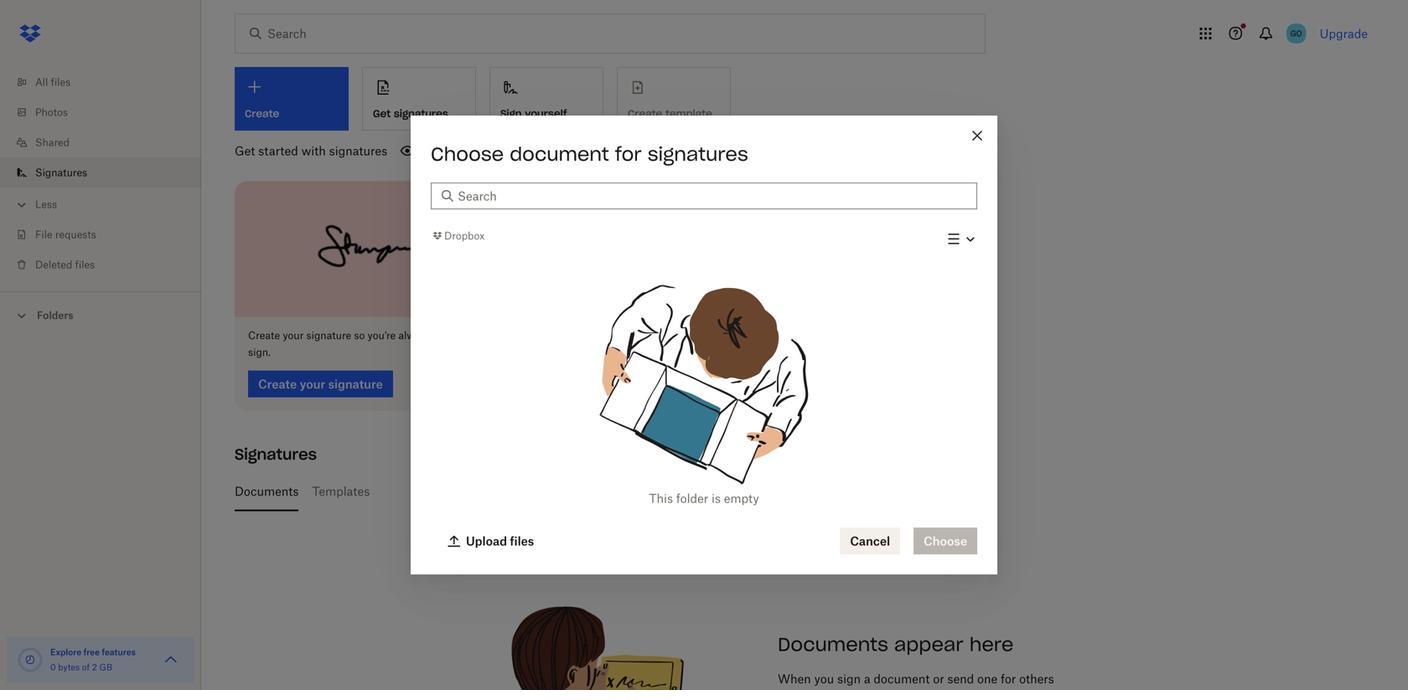 Task type: locate. For each thing, give the bounding box(es) containing it.
signatures inside list item
[[35, 166, 87, 179]]

2 horizontal spatial signatures
[[648, 143, 748, 166]]

documents left templates tab at the left bottom of page
[[235, 485, 299, 499]]

1 horizontal spatial files
[[75, 259, 95, 271]]

documents
[[235, 485, 299, 499], [778, 633, 889, 657]]

0 vertical spatial get
[[373, 107, 391, 120]]

1 horizontal spatial is
[[753, 485, 763, 499]]

3
[[430, 485, 438, 499], [455, 485, 462, 499]]

0 horizontal spatial signature
[[306, 329, 351, 342]]

signatures right with
[[329, 144, 387, 158]]

documents up you
[[778, 633, 889, 657]]

files right all
[[51, 76, 71, 88]]

of
[[441, 485, 452, 499], [82, 663, 90, 673]]

deleted files
[[35, 259, 95, 271]]

of up upload files 'button'
[[441, 485, 452, 499]]

all files link
[[13, 67, 201, 97]]

your
[[283, 329, 304, 342]]

tab list containing documents
[[235, 472, 1361, 512]]

all
[[35, 76, 48, 88]]

free
[[84, 648, 100, 658]]

choose document for signatures
[[431, 143, 748, 166]]

get inside button
[[373, 107, 391, 120]]

all files
[[35, 76, 71, 88]]

is inside tab list
[[753, 485, 763, 499]]

choose document for signatures dialog
[[411, 116, 998, 575]]

0 horizontal spatial requests
[[55, 228, 96, 241]]

folders
[[37, 309, 73, 322]]

1 vertical spatial documents
[[778, 633, 889, 657]]

less
[[35, 198, 57, 211]]

2
[[92, 663, 97, 673]]

documents tab
[[235, 472, 299, 512]]

1 vertical spatial get
[[235, 144, 255, 158]]

1 horizontal spatial get
[[373, 107, 391, 120]]

files inside 'button'
[[510, 534, 534, 549]]

0 vertical spatial for
[[615, 143, 642, 166]]

is left the unlimited.
[[753, 485, 763, 499]]

signatures up search text box
[[648, 143, 748, 166]]

bytes
[[58, 663, 80, 673]]

deleted
[[35, 259, 72, 271]]

document down the sign yourself
[[510, 143, 609, 166]]

of left 2
[[82, 663, 90, 673]]

1 horizontal spatial 3
[[455, 485, 462, 499]]

signature inside create your signature so you're always ready to sign.
[[306, 329, 351, 342]]

0 vertical spatial files
[[51, 76, 71, 88]]

1 vertical spatial files
[[75, 259, 95, 271]]

0 vertical spatial requests
[[55, 228, 96, 241]]

0 horizontal spatial of
[[82, 663, 90, 673]]

a
[[864, 672, 871, 687]]

files right deleted
[[75, 259, 95, 271]]

signatures up documents tab
[[235, 445, 317, 464]]

upload
[[466, 534, 507, 549]]

signature
[[306, 329, 351, 342], [465, 485, 518, 499]]

0 horizontal spatial get
[[235, 144, 255, 158]]

yourself right signing
[[706, 485, 750, 499]]

this folder is empty
[[649, 492, 759, 506]]

0 vertical spatial signatures
[[35, 166, 87, 179]]

when
[[778, 672, 811, 687]]

1 vertical spatial yourself
[[706, 485, 750, 499]]

for inside choose document for signatures 'dialog'
[[615, 143, 642, 166]]

for inside when you sign a document or send one for others
[[1001, 672, 1016, 687]]

files right "upload"
[[510, 534, 534, 549]]

others
[[1019, 672, 1054, 687]]

1 horizontal spatial signatures
[[394, 107, 448, 120]]

1 horizontal spatial documents
[[778, 633, 889, 657]]

you
[[814, 672, 834, 687]]

1 vertical spatial signatures
[[235, 445, 317, 464]]

1 vertical spatial requests
[[521, 485, 569, 499]]

0 vertical spatial document
[[510, 143, 609, 166]]

0 horizontal spatial yourself
[[525, 107, 567, 120]]

tab list
[[235, 472, 1361, 512]]

for
[[615, 143, 642, 166], [1001, 672, 1016, 687]]

0 horizontal spatial for
[[615, 143, 642, 166]]

appear
[[894, 633, 964, 657]]

0 vertical spatial documents
[[235, 485, 299, 499]]

1 horizontal spatial for
[[1001, 672, 1016, 687]]

signature left so
[[306, 329, 351, 342]]

so
[[354, 329, 365, 342]]

get
[[373, 107, 391, 120], [235, 144, 255, 158]]

signatures
[[35, 166, 87, 179], [235, 445, 317, 464]]

0 vertical spatial yourself
[[525, 107, 567, 120]]

0 horizontal spatial document
[[510, 143, 609, 166]]

get signatures
[[373, 107, 448, 120]]

is
[[753, 485, 763, 499], [712, 492, 721, 506]]

file requests
[[35, 228, 96, 241]]

0 horizontal spatial files
[[51, 76, 71, 88]]

get for get started with signatures
[[235, 144, 255, 158]]

here
[[970, 633, 1014, 657]]

month.
[[617, 485, 656, 499]]

files for upload files
[[510, 534, 534, 549]]

1 horizontal spatial document
[[874, 672, 930, 687]]

document right a
[[874, 672, 930, 687]]

1 vertical spatial of
[[82, 663, 90, 673]]

requests right file in the left top of the page
[[55, 228, 96, 241]]

1 vertical spatial for
[[1001, 672, 1016, 687]]

signatures up choose on the left of the page
[[394, 107, 448, 120]]

0 horizontal spatial documents
[[235, 485, 299, 499]]

signatures down shared on the left of the page
[[35, 166, 87, 179]]

documents inside tab list
[[235, 485, 299, 499]]

0 vertical spatial of
[[441, 485, 452, 499]]

get left started
[[235, 144, 255, 158]]

shared link
[[13, 127, 201, 158]]

yourself
[[525, 107, 567, 120], [706, 485, 750, 499]]

signatures
[[394, 107, 448, 120], [648, 143, 748, 166], [329, 144, 387, 158]]

1 horizontal spatial of
[[441, 485, 452, 499]]

document
[[510, 143, 609, 166], [874, 672, 930, 687]]

files
[[51, 76, 71, 88], [75, 259, 95, 271], [510, 534, 534, 549]]

list
[[0, 57, 201, 292]]

requests left left
[[521, 485, 569, 499]]

2 vertical spatial files
[[510, 534, 534, 549]]

0 vertical spatial signature
[[306, 329, 351, 342]]

requests
[[55, 228, 96, 241], [521, 485, 569, 499]]

is right folder
[[712, 492, 721, 506]]

signatures link
[[13, 158, 201, 188]]

deleted files link
[[13, 250, 201, 280]]

signatures inside 'dialog'
[[648, 143, 748, 166]]

1 vertical spatial document
[[874, 672, 930, 687]]

requests inside file requests link
[[55, 228, 96, 241]]

list containing all files
[[0, 57, 201, 292]]

0 horizontal spatial is
[[712, 492, 721, 506]]

shared
[[35, 136, 70, 149]]

get up get started with signatures
[[373, 107, 391, 120]]

signature inside tab list
[[465, 485, 518, 499]]

when you sign a document or send one for others
[[778, 672, 1054, 691]]

1 horizontal spatial yourself
[[706, 485, 750, 499]]

0 horizontal spatial 3
[[430, 485, 438, 499]]

1 horizontal spatial signature
[[465, 485, 518, 499]]

signatures inside button
[[394, 107, 448, 120]]

2 horizontal spatial files
[[510, 534, 534, 549]]

1 vertical spatial signature
[[465, 485, 518, 499]]

0 horizontal spatial signatures
[[35, 166, 87, 179]]

unlimited.
[[766, 485, 822, 499]]

0 horizontal spatial signatures
[[329, 144, 387, 158]]

file
[[35, 228, 53, 241]]

yourself right sign
[[525, 107, 567, 120]]

this
[[649, 492, 673, 506]]

signature up upload files 'button'
[[465, 485, 518, 499]]

explore free features 0 bytes of 2 gb
[[50, 648, 136, 673]]



Task type: vqa. For each thing, say whether or not it's contained in the screenshot.
the Choose associated with Choose a file format to convert videos to
no



Task type: describe. For each thing, give the bounding box(es) containing it.
photos
[[35, 106, 68, 119]]

documents for documents
[[235, 485, 299, 499]]

is inside choose document for signatures 'dialog'
[[712, 492, 721, 506]]

documents for documents appear here
[[778, 633, 889, 657]]

0
[[50, 663, 56, 673]]

gb
[[99, 663, 112, 673]]

sign
[[837, 672, 861, 687]]

files for deleted files
[[75, 259, 95, 271]]

files for all files
[[51, 76, 71, 88]]

features
[[102, 648, 136, 658]]

this
[[593, 485, 614, 499]]

document inside 'dialog'
[[510, 143, 609, 166]]

folder
[[676, 492, 708, 506]]

signatures list item
[[0, 158, 201, 188]]

documents appear here
[[778, 633, 1014, 657]]

file requests link
[[13, 220, 201, 250]]

get for get signatures
[[373, 107, 391, 120]]

document inside when you sign a document or send one for others
[[874, 672, 930, 687]]

started
[[258, 144, 298, 158]]

Search text field
[[458, 187, 967, 205]]

create
[[248, 329, 280, 342]]

to
[[463, 329, 472, 342]]

less image
[[13, 197, 30, 213]]

templates
[[312, 485, 370, 499]]

with
[[301, 144, 326, 158]]

get started with signatures
[[235, 144, 387, 158]]

sign yourself
[[500, 107, 567, 120]]

templates tab
[[312, 472, 370, 512]]

always
[[399, 329, 431, 342]]

quota usage element
[[17, 647, 44, 674]]

signatures for choose document for signatures
[[648, 143, 748, 166]]

signing
[[659, 485, 703, 499]]

2 3 from the left
[[455, 485, 462, 499]]

explore
[[50, 648, 81, 658]]

1 horizontal spatial requests
[[521, 485, 569, 499]]

upgrade link
[[1320, 26, 1368, 41]]

sign.
[[248, 346, 271, 359]]

folders button
[[0, 303, 201, 327]]

photos link
[[13, 97, 201, 127]]

upload files
[[466, 534, 534, 549]]

choose
[[431, 143, 504, 166]]

signatures for get started with signatures
[[329, 144, 387, 158]]

sign yourself button
[[490, 67, 604, 131]]

you're
[[368, 329, 396, 342]]

one
[[977, 672, 998, 687]]

sign
[[500, 107, 522, 120]]

dropbox image
[[13, 17, 47, 50]]

yourself inside tab list
[[706, 485, 750, 499]]

create your signature so you're always ready to sign.
[[248, 329, 472, 359]]

dropbox
[[444, 230, 485, 242]]

cancel
[[850, 534, 890, 549]]

or
[[933, 672, 944, 687]]

ready
[[434, 329, 460, 342]]

get signatures button
[[362, 67, 476, 131]]

1 horizontal spatial signatures
[[235, 445, 317, 464]]

of inside explore free features 0 bytes of 2 gb
[[82, 663, 90, 673]]

left
[[572, 485, 590, 499]]

upload files button
[[438, 528, 544, 555]]

dropbox link
[[431, 228, 485, 244]]

empty
[[724, 492, 759, 506]]

upgrade
[[1320, 26, 1368, 41]]

3 of 3 signature requests left this month. signing yourself is unlimited.
[[430, 485, 822, 499]]

cancel button
[[840, 528, 900, 555]]

yourself inside button
[[525, 107, 567, 120]]

1 3 from the left
[[430, 485, 438, 499]]

send
[[948, 672, 974, 687]]



